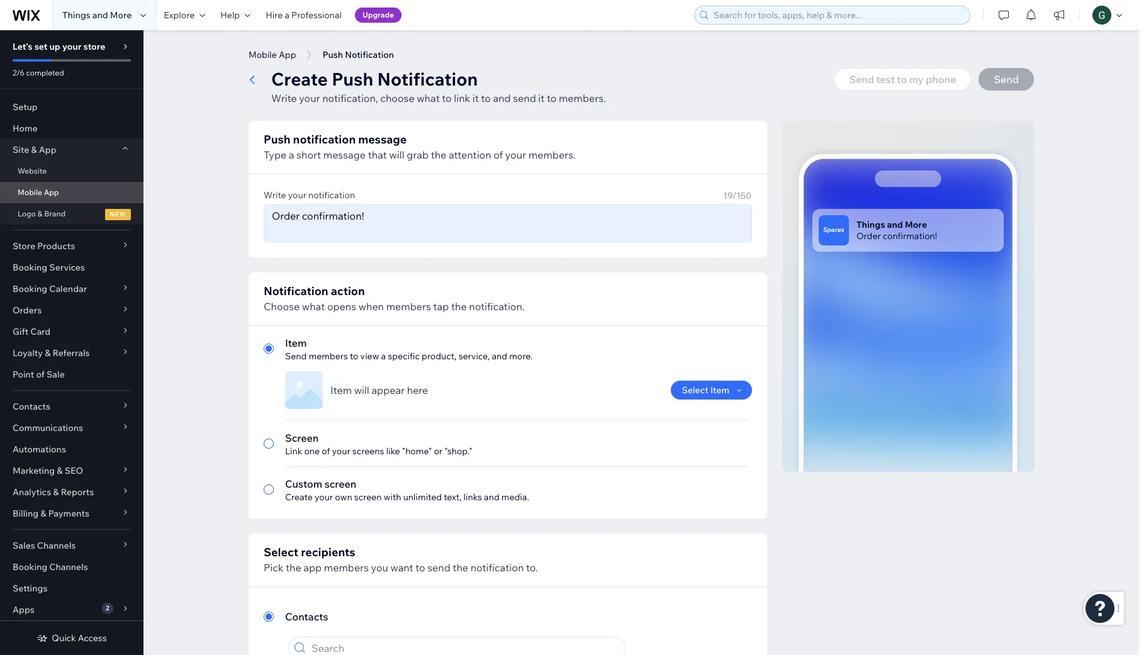 Task type: describe. For each thing, give the bounding box(es) containing it.
the inside the push notification message type a short message that will grab the attention of your members.
[[431, 149, 446, 161]]

orders
[[13, 305, 42, 316]]

to inside select recipients pick the app members you want to send the notification to.
[[416, 561, 425, 574]]

send
[[285, 351, 307, 362]]

orders button
[[0, 300, 143, 321]]

select recipients pick the app members you want to send the notification to.
[[264, 545, 538, 574]]

booking calendar button
[[0, 278, 143, 300]]

& for loyalty
[[45, 347, 51, 359]]

your inside custom screen create your own screen with unlimited text, links and media.
[[315, 492, 333, 503]]

0 vertical spatial a
[[285, 9, 289, 21]]

write your notification
[[264, 189, 355, 201]]

sales
[[13, 540, 35, 551]]

Search for tools, apps, help & more... field
[[710, 6, 966, 24]]

logo & brand
[[18, 209, 66, 218]]

item will appear here
[[330, 384, 428, 396]]

store products
[[13, 240, 75, 252]]

site & app
[[13, 144, 56, 155]]

access
[[78, 632, 107, 644]]

booking calendar
[[13, 283, 87, 295]]

push notification message type a short message that will grab the attention of your members.
[[264, 132, 576, 161]]

channels for sales channels
[[37, 540, 76, 551]]

notification inside create push notification write your notification, choose what to link it to and send it to members.
[[377, 68, 478, 90]]

professional
[[291, 9, 342, 21]]

more.
[[509, 351, 533, 362]]

marketing
[[13, 465, 55, 476]]

analytics
[[13, 486, 51, 498]]

quick
[[52, 632, 76, 644]]

item send members to view a specific product, service, and more.
[[285, 337, 533, 362]]

links
[[464, 492, 482, 503]]

push notification
[[322, 49, 394, 60]]

members inside item send members to view a specific product, service, and more.
[[309, 351, 348, 362]]

site
[[13, 144, 29, 155]]

new
[[110, 210, 126, 218]]

create inside custom screen create your own screen with unlimited text, links and media.
[[285, 492, 313, 503]]

and left more
[[92, 9, 108, 21]]

your down 'short'
[[288, 189, 306, 201]]

link
[[285, 446, 302, 457]]

specific
[[388, 351, 420, 362]]

point
[[13, 369, 34, 380]]

2/6
[[13, 68, 24, 77]]

opens
[[327, 300, 356, 313]]

to inside item send members to view a specific product, service, and more.
[[350, 351, 358, 362]]

item for item will appear here
[[330, 384, 352, 396]]

select item
[[682, 385, 729, 396]]

create inside create push notification write your notification, choose what to link it to and send it to members.
[[271, 68, 328, 90]]

1 vertical spatial screen
[[354, 492, 382, 503]]

store products button
[[0, 235, 143, 257]]

short
[[296, 149, 321, 161]]

that
[[368, 149, 387, 161]]

booking for booking channels
[[13, 561, 47, 573]]

brand
[[44, 209, 66, 218]]

unlimited
[[403, 492, 442, 503]]

payments
[[48, 508, 89, 519]]

members. inside the push notification message type a short message that will grab the attention of your members.
[[528, 149, 576, 161]]

select item button
[[671, 381, 752, 400]]

item inside button
[[710, 385, 729, 396]]

Write your notification text field
[[264, 205, 751, 242]]

billing & payments
[[13, 508, 89, 519]]

products
[[37, 240, 75, 252]]

pick
[[264, 561, 283, 574]]

push inside create push notification write your notification, choose what to link it to and send it to members.
[[332, 68, 373, 90]]

help button
[[213, 0, 258, 30]]

attention
[[449, 149, 491, 161]]

of inside the push notification message type a short message that will grab the attention of your members.
[[494, 149, 503, 161]]

create push notification write your notification, choose what to link it to and send it to members.
[[271, 68, 606, 104]]

booking services
[[13, 262, 85, 273]]

notification action choose what opens when members tap the notification.
[[264, 284, 525, 313]]

reports
[[61, 486, 94, 498]]

notification inside select recipients pick the app members you want to send the notification to.
[[471, 561, 524, 574]]

quick access
[[52, 632, 107, 644]]

view
[[360, 351, 379, 362]]

own
[[335, 492, 352, 503]]

& for analytics
[[53, 486, 59, 498]]

to.
[[526, 561, 538, 574]]

link
[[454, 92, 470, 104]]

app for the mobile app link
[[44, 188, 59, 197]]

select for item
[[682, 385, 708, 396]]

and inside create push notification write your notification, choose what to link it to and send it to members.
[[493, 92, 511, 104]]

& for billing
[[40, 508, 46, 519]]

you
[[371, 561, 388, 574]]

automations link
[[0, 439, 143, 460]]

website link
[[0, 160, 143, 182]]

loyalty & referrals
[[13, 347, 90, 359]]

write inside create push notification write your notification, choose what to link it to and send it to members.
[[271, 92, 297, 104]]

store
[[83, 41, 105, 52]]

choose
[[264, 300, 300, 313]]

your inside screen link one of your screens like "home" or "shop."
[[332, 446, 350, 457]]

1 vertical spatial message
[[323, 149, 366, 161]]

push for notification
[[264, 132, 290, 147]]

billing & payments button
[[0, 503, 143, 524]]

& for marketing
[[57, 465, 63, 476]]

members inside select recipients pick the app members you want to send the notification to.
[[324, 561, 369, 574]]

upgrade
[[362, 10, 394, 20]]

service,
[[459, 351, 490, 362]]

send inside create push notification write your notification, choose what to link it to and send it to members.
[[513, 92, 536, 104]]

contacts button
[[0, 396, 143, 417]]

"shop."
[[444, 446, 472, 457]]

0 vertical spatial message
[[358, 132, 407, 147]]

here
[[407, 384, 428, 396]]

screens
[[352, 446, 384, 457]]

members. inside create push notification write your notification, choose what to link it to and send it to members.
[[559, 92, 606, 104]]

gift card button
[[0, 321, 143, 342]]

help
[[220, 9, 240, 21]]

tap
[[433, 300, 449, 313]]

app for mobile app button
[[279, 49, 296, 60]]

members inside the notification action choose what opens when members tap the notification.
[[386, 300, 431, 313]]

things and more
[[62, 9, 132, 21]]

150
[[737, 190, 751, 201]]

2
[[106, 604, 109, 612]]

will inside the push notification message type a short message that will grab the attention of your members.
[[389, 149, 404, 161]]

hire a professional link
[[258, 0, 349, 30]]

home link
[[0, 118, 143, 139]]

hire
[[266, 9, 283, 21]]

seo
[[65, 465, 83, 476]]

what inside create push notification write your notification, choose what to link it to and send it to members.
[[417, 92, 440, 104]]

1 it from the left
[[473, 92, 479, 104]]

19 / 150
[[723, 190, 751, 201]]

mobile app button
[[242, 45, 302, 64]]

booking for booking services
[[13, 262, 47, 273]]



Task type: locate. For each thing, give the bounding box(es) containing it.
1 horizontal spatial it
[[538, 92, 545, 104]]

loyalty
[[13, 347, 43, 359]]

/
[[732, 190, 737, 201]]

of inside sidebar element
[[36, 369, 45, 380]]

of right one
[[322, 446, 330, 457]]

1 vertical spatial channels
[[49, 561, 88, 573]]

a inside the push notification message type a short message that will grab the attention of your members.
[[289, 149, 294, 161]]

more
[[110, 9, 132, 21]]

0 horizontal spatial mobile app
[[18, 188, 59, 197]]

&
[[31, 144, 37, 155], [37, 209, 42, 218], [45, 347, 51, 359], [57, 465, 63, 476], [53, 486, 59, 498], [40, 508, 46, 519]]

2 vertical spatial push
[[264, 132, 290, 147]]

your left screens
[[332, 446, 350, 457]]

& right 'site'
[[31, 144, 37, 155]]

1 vertical spatial of
[[36, 369, 45, 380]]

the left the 'app'
[[286, 561, 301, 574]]

it
[[473, 92, 479, 104], [538, 92, 545, 104]]

site & app button
[[0, 139, 143, 160]]

sales channels button
[[0, 535, 143, 556]]

notification inside the notification action choose what opens when members tap the notification.
[[264, 284, 328, 298]]

point of sale link
[[0, 364, 143, 385]]

sales channels
[[13, 540, 76, 551]]

0 horizontal spatial of
[[36, 369, 45, 380]]

one
[[304, 446, 320, 457]]

0 horizontal spatial send
[[427, 561, 450, 574]]

media.
[[501, 492, 529, 503]]

2 vertical spatial notification
[[471, 561, 524, 574]]

logo
[[18, 209, 36, 218]]

product,
[[422, 351, 457, 362]]

& right loyalty
[[45, 347, 51, 359]]

send right 'want' on the left bottom of page
[[427, 561, 450, 574]]

quick access button
[[37, 632, 107, 644]]

item for item send members to view a specific product, service, and more.
[[285, 337, 307, 349]]

1 horizontal spatial of
[[322, 446, 330, 457]]

0 horizontal spatial will
[[354, 384, 369, 396]]

0 horizontal spatial select
[[264, 545, 298, 559]]

channels up "settings" link
[[49, 561, 88, 573]]

of left sale
[[36, 369, 45, 380]]

completed
[[26, 68, 64, 77]]

2 horizontal spatial of
[[494, 149, 503, 161]]

0 vertical spatial create
[[271, 68, 328, 90]]

booking for booking calendar
[[13, 283, 47, 295]]

your left notification,
[[299, 92, 320, 104]]

1 vertical spatial write
[[264, 189, 286, 201]]

2 booking from the top
[[13, 283, 47, 295]]

let's
[[13, 41, 32, 52]]

app down hire
[[279, 49, 296, 60]]

push
[[322, 49, 343, 60], [332, 68, 373, 90], [264, 132, 290, 147]]

will left the appear
[[354, 384, 369, 396]]

1 vertical spatial what
[[302, 300, 325, 313]]

select for recipients
[[264, 545, 298, 559]]

let's set up your store
[[13, 41, 105, 52]]

custom screen create your own screen with unlimited text, links and media.
[[285, 478, 529, 503]]

contacts inside dropdown button
[[13, 401, 50, 412]]

1 vertical spatial app
[[39, 144, 56, 155]]

upgrade button
[[355, 8, 402, 23]]

notification down 'short'
[[308, 189, 355, 201]]

contacts
[[13, 401, 50, 412], [285, 610, 328, 623]]

the right 'want' on the left bottom of page
[[453, 561, 468, 574]]

notification.
[[469, 300, 525, 313]]

apps
[[13, 604, 34, 615]]

write down mobile app button
[[271, 92, 297, 104]]

0 vertical spatial of
[[494, 149, 503, 161]]

1 vertical spatial mobile
[[18, 188, 42, 197]]

1 horizontal spatial select
[[682, 385, 708, 396]]

1 vertical spatial select
[[264, 545, 298, 559]]

booking up orders
[[13, 283, 47, 295]]

push down professional
[[322, 49, 343, 60]]

send
[[513, 92, 536, 104], [427, 561, 450, 574]]

app inside button
[[279, 49, 296, 60]]

screen right the own
[[354, 492, 382, 503]]

1 vertical spatial members
[[309, 351, 348, 362]]

contacts up communications
[[13, 401, 50, 412]]

0 horizontal spatial what
[[302, 300, 325, 313]]

1 vertical spatial notification
[[308, 189, 355, 201]]

website
[[18, 166, 47, 176]]

booking up settings
[[13, 561, 47, 573]]

2 vertical spatial members
[[324, 561, 369, 574]]

app
[[304, 561, 322, 574]]

0 horizontal spatial contacts
[[13, 401, 50, 412]]

channels
[[37, 540, 76, 551], [49, 561, 88, 573]]

channels up the booking channels
[[37, 540, 76, 551]]

and left more.
[[492, 351, 507, 362]]

0 horizontal spatial it
[[473, 92, 479, 104]]

what left opens
[[302, 300, 325, 313]]

your inside the push notification message type a short message that will grab the attention of your members.
[[505, 149, 526, 161]]

the inside the notification action choose what opens when members tap the notification.
[[451, 300, 467, 313]]

mobile app inside sidebar element
[[18, 188, 59, 197]]

your inside create push notification write your notification, choose what to link it to and send it to members.
[[299, 92, 320, 104]]

hire a professional
[[266, 9, 342, 21]]

your left the own
[[315, 492, 333, 503]]

gift card
[[13, 326, 50, 337]]

screen up the own
[[325, 478, 356, 490]]

write down type at the top left of page
[[264, 189, 286, 201]]

and inside custom screen create your own screen with unlimited text, links and media.
[[484, 492, 499, 503]]

1 vertical spatial create
[[285, 492, 313, 503]]

appear
[[372, 384, 405, 396]]

point of sale
[[13, 369, 65, 380]]

1 horizontal spatial what
[[417, 92, 440, 104]]

Search field
[[308, 638, 622, 655]]

1 vertical spatial a
[[289, 149, 294, 161]]

notification
[[345, 49, 394, 60], [377, 68, 478, 90], [264, 284, 328, 298]]

& left reports
[[53, 486, 59, 498]]

push up notification,
[[332, 68, 373, 90]]

0 vertical spatial send
[[513, 92, 536, 104]]

1 horizontal spatial mobile
[[249, 49, 277, 60]]

the right tap
[[451, 300, 467, 313]]

item inside item send members to view a specific product, service, and more.
[[285, 337, 307, 349]]

and right links
[[484, 492, 499, 503]]

choose
[[380, 92, 415, 104]]

screen
[[325, 478, 356, 490], [354, 492, 382, 503]]

1 booking from the top
[[13, 262, 47, 273]]

your
[[62, 41, 81, 52], [299, 92, 320, 104], [505, 149, 526, 161], [288, 189, 306, 201], [332, 446, 350, 457], [315, 492, 333, 503]]

1 vertical spatial mobile app
[[18, 188, 59, 197]]

message up that
[[358, 132, 407, 147]]

booking inside "link"
[[13, 262, 47, 273]]

1 horizontal spatial contacts
[[285, 610, 328, 623]]

& for site
[[31, 144, 37, 155]]

custom
[[285, 478, 322, 490]]

and inside item send members to view a specific product, service, and more.
[[492, 351, 507, 362]]

mobile down hire
[[249, 49, 277, 60]]

mobile app for the mobile app link
[[18, 188, 59, 197]]

0 vertical spatial push
[[322, 49, 343, 60]]

& inside popup button
[[57, 465, 63, 476]]

a right hire
[[285, 9, 289, 21]]

a inside item send members to view a specific product, service, and more.
[[381, 351, 386, 362]]

mobile app
[[249, 49, 296, 60], [18, 188, 59, 197]]

0 vertical spatial what
[[417, 92, 440, 104]]

mobile down website
[[18, 188, 42, 197]]

store
[[13, 240, 35, 252]]

mobile for the mobile app link
[[18, 188, 42, 197]]

channels inside the booking channels link
[[49, 561, 88, 573]]

contacts down the 'app'
[[285, 610, 328, 623]]

your right up
[[62, 41, 81, 52]]

1 vertical spatial booking
[[13, 283, 47, 295]]

with
[[384, 492, 401, 503]]

0 vertical spatial select
[[682, 385, 708, 396]]

0 vertical spatial will
[[389, 149, 404, 161]]

booking down store
[[13, 262, 47, 273]]

19
[[723, 190, 732, 201]]

booking inside dropdown button
[[13, 283, 47, 295]]

booking
[[13, 262, 47, 273], [13, 283, 47, 295], [13, 561, 47, 573]]

create down custom
[[285, 492, 313, 503]]

communications button
[[0, 417, 143, 439]]

action
[[331, 284, 365, 298]]

members right send
[[309, 351, 348, 362]]

marketing & seo button
[[0, 460, 143, 481]]

0 vertical spatial notification
[[293, 132, 356, 147]]

your right attention
[[505, 149, 526, 161]]

mobile app for mobile app button
[[249, 49, 296, 60]]

of inside screen link one of your screens like "home" or "shop."
[[322, 446, 330, 457]]

2 vertical spatial a
[[381, 351, 386, 362]]

send right link
[[513, 92, 536, 104]]

when
[[359, 300, 384, 313]]

create down mobile app button
[[271, 68, 328, 90]]

notification inside button
[[345, 49, 394, 60]]

& right logo
[[37, 209, 42, 218]]

services
[[49, 262, 85, 273]]

0 vertical spatial contacts
[[13, 401, 50, 412]]

0 vertical spatial mobile
[[249, 49, 277, 60]]

app inside dropdown button
[[39, 144, 56, 155]]

2 vertical spatial app
[[44, 188, 59, 197]]

0 vertical spatial app
[[279, 49, 296, 60]]

2 vertical spatial notification
[[264, 284, 328, 298]]

message left that
[[323, 149, 366, 161]]

1 vertical spatial notification
[[377, 68, 478, 90]]

0 vertical spatial notification
[[345, 49, 394, 60]]

1 vertical spatial will
[[354, 384, 369, 396]]

sale
[[47, 369, 65, 380]]

like
[[386, 446, 400, 457]]

mobile app up the logo & brand
[[18, 188, 59, 197]]

a right view
[[381, 351, 386, 362]]

2 vertical spatial of
[[322, 446, 330, 457]]

0 vertical spatial booking
[[13, 262, 47, 273]]

members down recipients
[[324, 561, 369, 574]]

the right grab
[[431, 149, 446, 161]]

channels for booking channels
[[49, 561, 88, 573]]

0 horizontal spatial mobile
[[18, 188, 42, 197]]

1 vertical spatial contacts
[[285, 610, 328, 623]]

to
[[442, 92, 452, 104], [481, 92, 491, 104], [547, 92, 557, 104], [350, 351, 358, 362], [416, 561, 425, 574]]

push inside the push notification message type a short message that will grab the attention of your members.
[[264, 132, 290, 147]]

mobile
[[249, 49, 277, 60], [18, 188, 42, 197]]

will right that
[[389, 149, 404, 161]]

recipients
[[301, 545, 355, 559]]

2 horizontal spatial item
[[710, 385, 729, 396]]

& left "seo"
[[57, 465, 63, 476]]

what inside the notification action choose what opens when members tap the notification.
[[302, 300, 325, 313]]

mobile app inside button
[[249, 49, 296, 60]]

1 horizontal spatial item
[[330, 384, 352, 396]]

mobile app down hire
[[249, 49, 296, 60]]

1 vertical spatial push
[[332, 68, 373, 90]]

select inside select recipients pick the app members you want to send the notification to.
[[264, 545, 298, 559]]

members left tap
[[386, 300, 431, 313]]

screen link one of your screens like "home" or "shop."
[[285, 432, 472, 457]]

2/6 completed
[[13, 68, 64, 77]]

notification up 'short'
[[293, 132, 356, 147]]

3 booking from the top
[[13, 561, 47, 573]]

what right choose
[[417, 92, 440, 104]]

type
[[264, 149, 286, 161]]

text,
[[444, 492, 462, 503]]

notification left to.
[[471, 561, 524, 574]]

sidebar element
[[0, 30, 143, 655]]

0 vertical spatial members
[[386, 300, 431, 313]]

0 vertical spatial channels
[[37, 540, 76, 551]]

mobile inside sidebar element
[[18, 188, 42, 197]]

app up website
[[39, 144, 56, 155]]

channels inside the sales channels dropdown button
[[37, 540, 76, 551]]

2 it from the left
[[538, 92, 545, 104]]

select inside button
[[682, 385, 708, 396]]

0 vertical spatial mobile app
[[249, 49, 296, 60]]

1 horizontal spatial will
[[389, 149, 404, 161]]

app up brand
[[44, 188, 59, 197]]

and right link
[[493, 92, 511, 104]]

up
[[49, 41, 60, 52]]

home
[[13, 123, 38, 134]]

& right billing
[[40, 508, 46, 519]]

1 horizontal spatial send
[[513, 92, 536, 104]]

booking channels
[[13, 561, 88, 573]]

0 vertical spatial screen
[[325, 478, 356, 490]]

0 vertical spatial write
[[271, 92, 297, 104]]

0 vertical spatial members.
[[559, 92, 606, 104]]

automations
[[13, 444, 66, 455]]

of right attention
[[494, 149, 503, 161]]

members.
[[559, 92, 606, 104], [528, 149, 576, 161]]

push up type at the top left of page
[[264, 132, 290, 147]]

want
[[391, 561, 413, 574]]

marketing & seo
[[13, 465, 83, 476]]

mobile for mobile app button
[[249, 49, 277, 60]]

1 horizontal spatial mobile app
[[249, 49, 296, 60]]

push inside button
[[322, 49, 343, 60]]

create
[[271, 68, 328, 90], [285, 492, 313, 503]]

0 horizontal spatial item
[[285, 337, 307, 349]]

mobile inside button
[[249, 49, 277, 60]]

1 vertical spatial members.
[[528, 149, 576, 161]]

grab
[[407, 149, 429, 161]]

and
[[92, 9, 108, 21], [493, 92, 511, 104], [492, 351, 507, 362], [484, 492, 499, 503]]

2 vertical spatial booking
[[13, 561, 47, 573]]

your inside sidebar element
[[62, 41, 81, 52]]

push for notification
[[322, 49, 343, 60]]

1 vertical spatial send
[[427, 561, 450, 574]]

send inside select recipients pick the app members you want to send the notification to.
[[427, 561, 450, 574]]

& for logo
[[37, 209, 42, 218]]

calendar
[[49, 283, 87, 295]]

notification inside the push notification message type a short message that will grab the attention of your members.
[[293, 132, 356, 147]]

a right type at the top left of page
[[289, 149, 294, 161]]

& inside "popup button"
[[45, 347, 51, 359]]



Task type: vqa. For each thing, say whether or not it's contained in the screenshot.
tip
no



